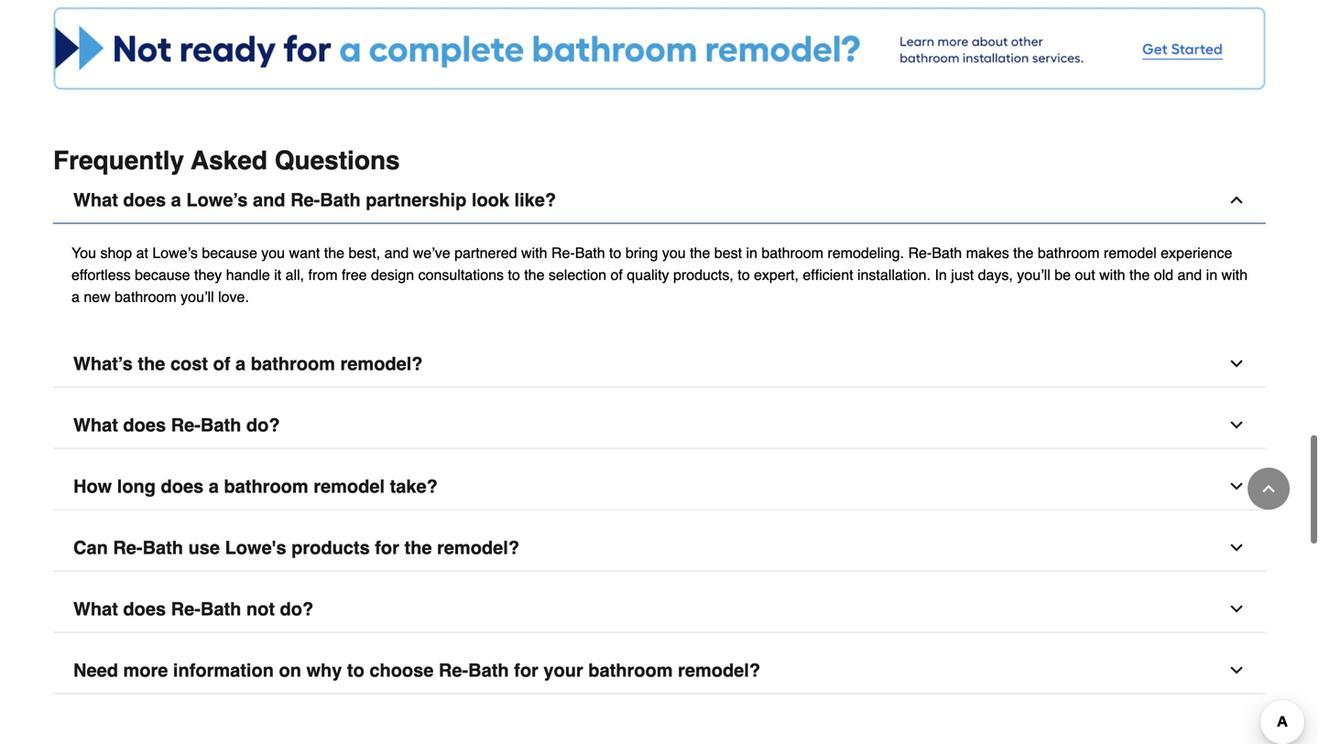 Task type: locate. For each thing, give the bounding box(es) containing it.
0 vertical spatial of
[[611, 267, 623, 284]]

1 horizontal spatial with
[[1100, 267, 1126, 284]]

do? right not
[[280, 599, 314, 620]]

0 vertical spatial what
[[73, 190, 118, 211]]

best
[[714, 245, 742, 262]]

3 chevron down image from the top
[[1228, 478, 1246, 496]]

does up long
[[123, 415, 166, 436]]

bath left use
[[143, 538, 183, 559]]

in down experience
[[1206, 267, 1218, 284]]

what
[[73, 190, 118, 211], [73, 415, 118, 436], [73, 599, 118, 620]]

bathroom up expert,
[[762, 245, 824, 262]]

remodel? down take?
[[437, 538, 520, 559]]

0 horizontal spatial you'll
[[181, 289, 214, 306]]

1 vertical spatial what
[[73, 415, 118, 436]]

1 vertical spatial chevron up image
[[1260, 480, 1278, 498]]

do?
[[246, 415, 280, 436], [280, 599, 314, 620]]

1 horizontal spatial because
[[202, 245, 257, 262]]

chevron down image inside can re-bath use lowe's products for the remodel? button
[[1228, 539, 1246, 558]]

1 vertical spatial remodel
[[314, 477, 385, 498]]

bath down what's the cost of a bathroom remodel?
[[201, 415, 241, 436]]

need
[[73, 661, 118, 682]]

for
[[375, 538, 399, 559], [514, 661, 539, 682]]

0 horizontal spatial you
[[261, 245, 285, 262]]

0 vertical spatial you'll
[[1017, 267, 1051, 284]]

bath
[[320, 190, 361, 211], [575, 245, 605, 262], [932, 245, 962, 262], [201, 415, 241, 436], [143, 538, 183, 559], [201, 599, 241, 620], [468, 661, 509, 682]]

bathroom down all,
[[251, 354, 335, 375]]

0 horizontal spatial of
[[213, 354, 230, 375]]

1 horizontal spatial you'll
[[1017, 267, 1051, 284]]

with right the partnered
[[521, 245, 547, 262]]

0 horizontal spatial for
[[375, 538, 399, 559]]

to
[[609, 245, 622, 262], [508, 267, 520, 284], [738, 267, 750, 284], [347, 661, 364, 682]]

0 vertical spatial because
[[202, 245, 257, 262]]

remodel? down what does re-bath not do? button
[[678, 661, 760, 682]]

does for what does a lowe's and re-bath partnership look like?
[[123, 190, 166, 211]]

lowe's down frequently asked questions
[[186, 190, 248, 211]]

can re-bath use lowe's products for the remodel?
[[73, 538, 520, 559]]

with right out
[[1100, 267, 1126, 284]]

chevron down image inside how long does a bathroom remodel take? 'button'
[[1228, 478, 1246, 496]]

and
[[253, 190, 285, 211], [384, 245, 409, 262], [1178, 267, 1202, 284]]

does right long
[[161, 477, 204, 498]]

what down frequently
[[73, 190, 118, 211]]

chevron down image inside need more information on why to choose re-bath for your bathroom remodel? button
[[1228, 662, 1246, 680]]

does inside what does re-bath not do? button
[[123, 599, 166, 620]]

what for what does re-bath do?
[[73, 415, 118, 436]]

a right "cost"
[[235, 354, 246, 375]]

you'll down they
[[181, 289, 214, 306]]

with down experience
[[1222, 267, 1248, 284]]

and down asked
[[253, 190, 285, 211]]

a
[[171, 190, 181, 211], [71, 289, 80, 306], [235, 354, 246, 375], [209, 477, 219, 498]]

efficient
[[803, 267, 853, 284]]

does inside 'what does a lowe's and re-bath partnership look like?' button
[[123, 190, 166, 211]]

re- up 'selection'
[[551, 245, 575, 262]]

bathroom up lowe's
[[224, 477, 308, 498]]

0 horizontal spatial chevron up image
[[1228, 191, 1246, 210]]

2 vertical spatial what
[[73, 599, 118, 620]]

4 chevron down image from the top
[[1228, 662, 1246, 680]]

old
[[1154, 267, 1174, 284]]

questions
[[275, 146, 400, 176]]

lowe's
[[186, 190, 248, 211], [152, 245, 198, 262]]

because up handle
[[202, 245, 257, 262]]

can re-bath use lowe's products for the remodel? button
[[53, 526, 1266, 572]]

0 vertical spatial chevron up image
[[1228, 191, 1246, 210]]

0 vertical spatial lowe's
[[186, 190, 248, 211]]

you up it
[[261, 245, 285, 262]]

1 horizontal spatial chevron up image
[[1260, 480, 1278, 498]]

lowe's for and
[[186, 190, 248, 211]]

scroll to top element
[[1248, 468, 1290, 510]]

effortless
[[71, 267, 131, 284]]

lowe's right the at
[[152, 245, 198, 262]]

1 vertical spatial lowe's
[[152, 245, 198, 262]]

chevron up image
[[1228, 191, 1246, 210], [1260, 480, 1278, 498]]

2 vertical spatial remodel?
[[678, 661, 760, 682]]

you'll
[[1017, 267, 1051, 284], [181, 289, 214, 306]]

0 horizontal spatial and
[[253, 190, 285, 211]]

for right products
[[375, 538, 399, 559]]

bathroom right your
[[588, 661, 673, 682]]

what does a lowe's and re-bath partnership look like?
[[73, 190, 556, 211]]

1 vertical spatial in
[[1206, 267, 1218, 284]]

re- down use
[[171, 599, 201, 620]]

2 what from the top
[[73, 415, 118, 436]]

remodel? down design
[[340, 354, 423, 375]]

what does re-bath do?
[[73, 415, 280, 436]]

1 horizontal spatial and
[[384, 245, 409, 262]]

1 chevron down image from the top
[[1228, 539, 1246, 558]]

0 horizontal spatial because
[[135, 267, 190, 284]]

1 chevron down image from the top
[[1228, 355, 1246, 374]]

because
[[202, 245, 257, 262], [135, 267, 190, 284]]

re- right choose on the left bottom of the page
[[439, 661, 468, 682]]

0 vertical spatial do?
[[246, 415, 280, 436]]

lowe's inside you shop at lowe's because you want the best, and we've partnered with re-bath to bring you the best in bathroom remodeling. re-bath makes the bathroom remodel experience effortless because they handle it all, from free design consultations to the selection of quality products, to expert, efficient installation. in just days, you'll be out with the old and in with a new bathroom you'll love.
[[152, 245, 198, 262]]

be
[[1055, 267, 1071, 284]]

0 horizontal spatial remodel?
[[340, 354, 423, 375]]

0 vertical spatial remodel
[[1104, 245, 1157, 262]]

what up need
[[73, 599, 118, 620]]

bathroom up the be
[[1038, 245, 1100, 262]]

we've
[[413, 245, 450, 262]]

lowe's inside 'what does a lowe's and re-bath partnership look like?' button
[[186, 190, 248, 211]]

the left 'selection'
[[524, 267, 545, 284]]

1 you from the left
[[261, 245, 285, 262]]

0 vertical spatial chevron down image
[[1228, 539, 1246, 558]]

chevron down image
[[1228, 539, 1246, 558], [1228, 601, 1246, 619]]

what inside what does re-bath do? button
[[73, 415, 118, 436]]

re- up installation.
[[908, 245, 932, 262]]

1 vertical spatial remodel?
[[437, 538, 520, 559]]

1 vertical spatial for
[[514, 661, 539, 682]]

bath left not
[[201, 599, 241, 620]]

remodel?
[[340, 354, 423, 375], [437, 538, 520, 559], [678, 661, 760, 682]]

1 horizontal spatial of
[[611, 267, 623, 284]]

frequently
[[53, 146, 184, 176]]

how
[[73, 477, 112, 498]]

1 horizontal spatial you
[[662, 245, 686, 262]]

1 what from the top
[[73, 190, 118, 211]]

does inside what does re-bath do? button
[[123, 415, 166, 436]]

1 horizontal spatial for
[[514, 661, 539, 682]]

free
[[342, 267, 367, 284]]

bath inside need more information on why to choose re-bath for your bathroom remodel? button
[[468, 661, 509, 682]]

3 what from the top
[[73, 599, 118, 620]]

with
[[521, 245, 547, 262], [1100, 267, 1126, 284], [1222, 267, 1248, 284]]

a up use
[[209, 477, 219, 498]]

you
[[261, 245, 285, 262], [662, 245, 686, 262]]

0 vertical spatial and
[[253, 190, 285, 211]]

to right why
[[347, 661, 364, 682]]

choose
[[370, 661, 434, 682]]

2 chevron down image from the top
[[1228, 417, 1246, 435]]

remodel
[[1104, 245, 1157, 262], [314, 477, 385, 498]]

of right "cost"
[[213, 354, 230, 375]]

does inside how long does a bathroom remodel take? 'button'
[[161, 477, 204, 498]]

2 horizontal spatial remodel?
[[678, 661, 760, 682]]

2 you from the left
[[662, 245, 686, 262]]

1 vertical spatial of
[[213, 354, 230, 375]]

bath left your
[[468, 661, 509, 682]]

a inside 'button'
[[209, 477, 219, 498]]

bathroom inside button
[[588, 661, 673, 682]]

you'll left the be
[[1017, 267, 1051, 284]]

what inside what does re-bath not do? button
[[73, 599, 118, 620]]

chevron down image for remodel?
[[1228, 355, 1246, 374]]

does
[[123, 190, 166, 211], [123, 415, 166, 436], [161, 477, 204, 498], [123, 599, 166, 620]]

chevron down image
[[1228, 355, 1246, 374], [1228, 417, 1246, 435], [1228, 478, 1246, 496], [1228, 662, 1246, 680]]

1 horizontal spatial remodel
[[1104, 245, 1157, 262]]

of inside you shop at lowe's because you want the best, and we've partnered with re-bath to bring you the best in bathroom remodeling. re-bath makes the bathroom remodel experience effortless because they handle it all, from free design consultations to the selection of quality products, to expert, efficient installation. in just days, you'll be out with the old and in with a new bathroom you'll love.
[[611, 267, 623, 284]]

the up from
[[324, 245, 344, 262]]

take?
[[390, 477, 438, 498]]

a left 'new'
[[71, 289, 80, 306]]

re-
[[290, 190, 320, 211], [551, 245, 575, 262], [908, 245, 932, 262], [171, 415, 201, 436], [113, 538, 143, 559], [171, 599, 201, 620], [439, 661, 468, 682]]

for left your
[[514, 661, 539, 682]]

bath down questions
[[320, 190, 361, 211]]

products
[[291, 538, 370, 559]]

what's
[[73, 354, 133, 375]]

can
[[73, 538, 108, 559]]

remodel? inside button
[[678, 661, 760, 682]]

the left "cost"
[[138, 354, 165, 375]]

use
[[188, 538, 220, 559]]

does up more
[[123, 599, 166, 620]]

the
[[324, 245, 344, 262], [690, 245, 710, 262], [1013, 245, 1034, 262], [524, 267, 545, 284], [1130, 267, 1150, 284], [138, 354, 165, 375], [404, 538, 432, 559]]

bath up 'selection'
[[575, 245, 605, 262]]

remodel up old
[[1104, 245, 1157, 262]]

0 horizontal spatial in
[[746, 245, 758, 262]]

shop
[[100, 245, 132, 262]]

bathroom down the at
[[115, 289, 177, 306]]

love.
[[218, 289, 249, 306]]

what up how
[[73, 415, 118, 436]]

and up design
[[384, 245, 409, 262]]

how long does a bathroom remodel take? button
[[53, 464, 1266, 511]]

what's the cost of a bathroom remodel?
[[73, 354, 423, 375]]

0 vertical spatial remodel?
[[340, 354, 423, 375]]

a inside you shop at lowe's because you want the best, and we've partnered with re-bath to bring you the best in bathroom remodeling. re-bath makes the bathroom remodel experience effortless because they handle it all, from free design consultations to the selection of quality products, to expert, efficient installation. in just days, you'll be out with the old and in with a new bathroom you'll love.
[[71, 289, 80, 306]]

a down frequently asked questions
[[171, 190, 181, 211]]

2 vertical spatial and
[[1178, 267, 1202, 284]]

not ready for a complete bathroom remodel? learn more about other bathroom installation services. image
[[53, 7, 1266, 89]]

1 horizontal spatial remodel?
[[437, 538, 520, 559]]

chevron down image inside what does re-bath not do? button
[[1228, 601, 1246, 619]]

does down frequently
[[123, 190, 166, 211]]

at
[[136, 245, 148, 262]]

handle
[[226, 267, 270, 284]]

of
[[611, 267, 623, 284], [213, 354, 230, 375]]

bathroom
[[762, 245, 824, 262], [1038, 245, 1100, 262], [115, 289, 177, 306], [251, 354, 335, 375], [224, 477, 308, 498], [588, 661, 673, 682]]

in
[[746, 245, 758, 262], [1206, 267, 1218, 284]]

do? up how long does a bathroom remodel take?
[[246, 415, 280, 436]]

how long does a bathroom remodel take?
[[73, 477, 438, 498]]

remodel up products
[[314, 477, 385, 498]]

the up the products,
[[690, 245, 710, 262]]

you right bring
[[662, 245, 686, 262]]

chevron down image inside what's the cost of a bathroom remodel? button
[[1228, 355, 1246, 374]]

0 vertical spatial for
[[375, 538, 399, 559]]

and inside button
[[253, 190, 285, 211]]

2 chevron down image from the top
[[1228, 601, 1246, 619]]

lowe's
[[225, 538, 286, 559]]

in right best
[[746, 245, 758, 262]]

1 vertical spatial chevron down image
[[1228, 601, 1246, 619]]

of left quality
[[611, 267, 623, 284]]

0 horizontal spatial remodel
[[314, 477, 385, 498]]

for inside button
[[375, 538, 399, 559]]

the down take?
[[404, 538, 432, 559]]

want
[[289, 245, 320, 262]]

and down experience
[[1178, 267, 1202, 284]]

for inside button
[[514, 661, 539, 682]]

chevron down image inside what does re-bath do? button
[[1228, 417, 1246, 435]]

what does re-bath not do?
[[73, 599, 314, 620]]

products,
[[673, 267, 734, 284]]

what inside 'what does a lowe's and re-bath partnership look like?' button
[[73, 190, 118, 211]]

because down the at
[[135, 267, 190, 284]]

frequently asked questions
[[53, 146, 400, 176]]

makes
[[966, 245, 1009, 262]]

1 horizontal spatial in
[[1206, 267, 1218, 284]]



Task type: describe. For each thing, give the bounding box(es) containing it.
chevron up image inside 'what does a lowe's and re-bath partnership look like?' button
[[1228, 191, 1246, 210]]

to down best
[[738, 267, 750, 284]]

what's the cost of a bathroom remodel? button
[[53, 341, 1266, 388]]

does for what does re-bath not do?
[[123, 599, 166, 620]]

to inside need more information on why to choose re-bath for your bathroom remodel? button
[[347, 661, 364, 682]]

it
[[274, 267, 281, 284]]

bath inside what does re-bath do? button
[[201, 415, 241, 436]]

lowe's for because
[[152, 245, 198, 262]]

bath inside what does re-bath not do? button
[[201, 599, 241, 620]]

re- down "cost"
[[171, 415, 201, 436]]

to down the partnered
[[508, 267, 520, 284]]

you shop at lowe's because you want the best, and we've partnered with re-bath to bring you the best in bathroom remodeling. re-bath makes the bathroom remodel experience effortless because they handle it all, from free design consultations to the selection of quality products, to expert, efficient installation. in just days, you'll be out with the old and in with a new bathroom you'll love.
[[71, 245, 1248, 306]]

not
[[246, 599, 275, 620]]

of inside button
[[213, 354, 230, 375]]

remodeling.
[[828, 245, 904, 262]]

the left old
[[1130, 267, 1150, 284]]

new
[[84, 289, 111, 306]]

re- inside button
[[439, 661, 468, 682]]

bath up in
[[932, 245, 962, 262]]

2 horizontal spatial with
[[1222, 267, 1248, 284]]

cost
[[170, 354, 208, 375]]

information
[[173, 661, 274, 682]]

2 horizontal spatial and
[[1178, 267, 1202, 284]]

re- down questions
[[290, 190, 320, 211]]

quality
[[627, 267, 669, 284]]

days,
[[978, 267, 1013, 284]]

what does re-bath do? button
[[53, 403, 1266, 450]]

what for what does re-bath not do?
[[73, 599, 118, 620]]

need more information on why to choose re-bath for your bathroom remodel? button
[[53, 648, 1266, 695]]

bathroom inside 'button'
[[224, 477, 308, 498]]

what for what does a lowe's and re-bath partnership look like?
[[73, 190, 118, 211]]

what does re-bath not do? button
[[53, 587, 1266, 634]]

the right makes
[[1013, 245, 1034, 262]]

does for what does re-bath do?
[[123, 415, 166, 436]]

out
[[1075, 267, 1095, 284]]

bathroom inside button
[[251, 354, 335, 375]]

best,
[[349, 245, 380, 262]]

experience
[[1161, 245, 1233, 262]]

1 vertical spatial do?
[[280, 599, 314, 620]]

partnered
[[454, 245, 517, 262]]

look
[[472, 190, 509, 211]]

chevron up image inside scroll to top element
[[1260, 480, 1278, 498]]

bath inside can re-bath use lowe's products for the remodel? button
[[143, 538, 183, 559]]

design
[[371, 267, 414, 284]]

bath inside 'what does a lowe's and re-bath partnership look like?' button
[[320, 190, 361, 211]]

1 vertical spatial and
[[384, 245, 409, 262]]

selection
[[549, 267, 607, 284]]

1 vertical spatial because
[[135, 267, 190, 284]]

need more information on why to choose re-bath for your bathroom remodel?
[[73, 661, 760, 682]]

remodel inside 'button'
[[314, 477, 385, 498]]

bring
[[626, 245, 658, 262]]

in
[[935, 267, 947, 284]]

all,
[[286, 267, 304, 284]]

re- right can
[[113, 538, 143, 559]]

remodel inside you shop at lowe's because you want the best, and we've partnered with re-bath to bring you the best in bathroom remodeling. re-bath makes the bathroom remodel experience effortless because they handle it all, from free design consultations to the selection of quality products, to expert, efficient installation. in just days, you'll be out with the old and in with a new bathroom you'll love.
[[1104, 245, 1157, 262]]

more
[[123, 661, 168, 682]]

0 horizontal spatial with
[[521, 245, 547, 262]]

from
[[308, 267, 338, 284]]

like?
[[514, 190, 556, 211]]

asked
[[191, 146, 267, 176]]

installation.
[[858, 267, 931, 284]]

consultations
[[418, 267, 504, 284]]

chevron down image for what does re-bath not do?
[[1228, 601, 1246, 619]]

expert,
[[754, 267, 799, 284]]

on
[[279, 661, 301, 682]]

just
[[951, 267, 974, 284]]

they
[[194, 267, 222, 284]]

your
[[544, 661, 583, 682]]

chevron down image for take?
[[1228, 478, 1246, 496]]

you
[[71, 245, 96, 262]]

why
[[306, 661, 342, 682]]

to left bring
[[609, 245, 622, 262]]

1 vertical spatial you'll
[[181, 289, 214, 306]]

0 vertical spatial in
[[746, 245, 758, 262]]

what does a lowe's and re-bath partnership look like? button
[[53, 177, 1266, 224]]

partnership
[[366, 190, 467, 211]]

long
[[117, 477, 156, 498]]

chevron down image for can re-bath use lowe's products for the remodel?
[[1228, 539, 1246, 558]]

chevron down image for choose
[[1228, 662, 1246, 680]]



Task type: vqa. For each thing, say whether or not it's contained in the screenshot.
LastName 'text field'
no



